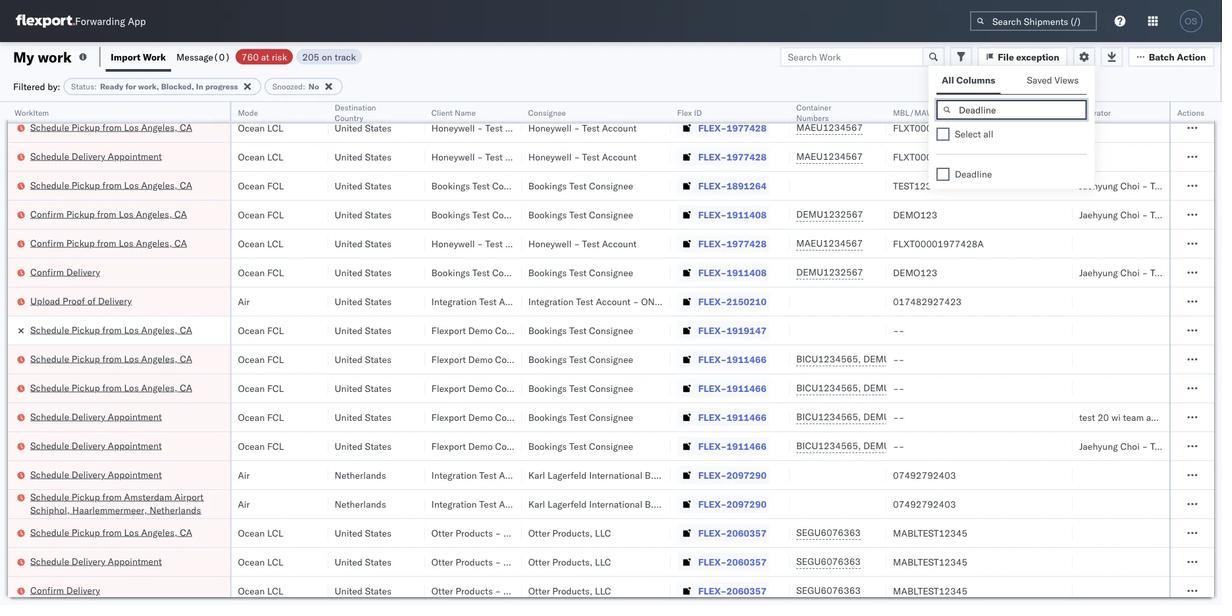 Task type: vqa. For each thing, say whether or not it's contained in the screenshot.
'Actual start time Aug 11 at 2:14 am'
no



Task type: describe. For each thing, give the bounding box(es) containing it.
upload for upload proof of delivery
[[30, 295, 60, 307]]

4 schedule delivery appointment from the top
[[30, 469, 162, 481]]

flxt00001977428a for schedule delivery appointment
[[894, 151, 984, 163]]

jaehyung for schedule delivery appointment
[[1080, 441, 1119, 452]]

choi for schedule pickup from los angeles, ca
[[1121, 180, 1140, 192]]

work
[[38, 48, 72, 66]]

13 ocean from the top
[[238, 557, 265, 568]]

3 fcl from the top
[[267, 267, 284, 279]]

states for second confirm delivery link from the top
[[365, 586, 392, 597]]

5 ocean lcl from the top
[[238, 557, 284, 568]]

name
[[455, 108, 476, 118]]

12 ocean from the top
[[238, 528, 265, 539]]

205
[[302, 51, 320, 63]]

operator
[[1080, 108, 1112, 118]]

delivery for 5th the schedule delivery appointment button from the bottom
[[72, 150, 105, 162]]

forwarding app
[[75, 15, 146, 27]]

7 united states from the top
[[335, 267, 392, 279]]

1977428 for schedule delivery appointment
[[727, 151, 767, 163]]

container
[[797, 102, 832, 112]]

progress
[[205, 82, 238, 92]]

demu1232567 for third schedule delivery appointment link from the top
[[864, 441, 931, 452]]

2060357 for appointment
[[727, 557, 767, 568]]

1 flex-1911466 from the top
[[699, 354, 767, 365]]

resize handle column header for flex id
[[774, 102, 790, 606]]

flex-1919147
[[699, 325, 767, 336]]

8 ocean from the top
[[238, 354, 265, 365]]

schedule for 1st schedule delivery appointment link from the bottom
[[30, 556, 69, 568]]

2 fcl from the top
[[267, 209, 284, 221]]

3 2060357 from the top
[[727, 586, 767, 597]]

los for third schedule pickup from los angeles, ca 'button'
[[124, 353, 139, 365]]

5 united from the top
[[335, 209, 363, 221]]

all columns
[[942, 74, 996, 86]]

test 20 wi team assignment
[[1080, 412, 1195, 423]]

airport
[[174, 492, 204, 503]]

destination country button
[[328, 99, 412, 123]]

schedule for schedule pickup from los angeles, ca link for fifth schedule pickup from los angeles, ca 'button' from the bottom
[[30, 121, 69, 133]]

from for confirm pickup from los angeles, ca link corresponding to ocean fcl
[[97, 208, 116, 220]]

on
[[322, 51, 332, 63]]

flxt00001977428a for schedule pickup from los angeles, ca
[[894, 122, 984, 134]]

4 -- from the top
[[894, 412, 905, 423]]

client name
[[432, 108, 476, 118]]

4 ocean lcl from the top
[[238, 528, 284, 539]]

11 united states from the top
[[335, 383, 392, 394]]

demu1232567 for schedule pickup from los angeles, ca link for fourth schedule pickup from los angeles, ca 'button' from the top
[[864, 383, 931, 394]]

7 states from the top
[[365, 267, 392, 279]]

1911466 for schedule pickup from los angeles, ca link for fourth schedule pickup from los angeles, ca 'button' from the top
[[727, 383, 767, 394]]

demu1232567 for schedule pickup from los angeles, ca link associated with third schedule pickup from los angeles, ca 'button'
[[864, 354, 931, 365]]

schedule for 2nd schedule delivery appointment link from the bottom of the page
[[30, 469, 69, 481]]

4 bicu1234565, from the top
[[797, 441, 861, 452]]

5 fcl from the top
[[267, 354, 284, 365]]

5 schedule pickup from los angeles, ca from the top
[[30, 382, 192, 394]]

07492792403 for schedule pickup from amsterdam airport schiphol, haarlemmermeer, netherlands
[[894, 499, 957, 510]]

2 lcl from the top
[[267, 151, 284, 163]]

select
[[955, 128, 982, 140]]

bleckmann for schedule pickup from amsterdam airport schiphol, haarlemmermeer, netherlands
[[680, 499, 727, 510]]

a for schedule delivery appointment
[[1222, 441, 1223, 452]]

track
[[335, 51, 356, 63]]

1 bicu1234565, from the top
[[797, 354, 861, 365]]

wi
[[1112, 412, 1121, 423]]

4 fcl from the top
[[267, 325, 284, 336]]

2 bicu1234565, demu1232567 from the top
[[797, 383, 931, 394]]

c/o for schedule delivery appointment
[[662, 470, 678, 481]]

upload proof of delivery link
[[30, 295, 132, 308]]

assignment
[[1147, 412, 1195, 423]]

1 united from the top
[[335, 93, 363, 105]]

mbl/mawb numbers
[[894, 108, 974, 118]]

8 flex- from the top
[[699, 296, 727, 308]]

5 united states from the top
[[335, 209, 392, 221]]

14 flex- from the top
[[699, 470, 727, 481]]

numbers for container numbers
[[797, 113, 829, 123]]

products, for from
[[553, 528, 593, 539]]

blocked,
[[161, 82, 194, 92]]

import work button
[[106, 42, 171, 72]]

flexport. image
[[16, 14, 75, 28]]

netherlands inside "schedule pickup from amsterdam airport schiphol, haarlemmermeer, netherlands"
[[150, 505, 201, 516]]

flex id button
[[671, 105, 777, 118]]

delivery for 1st confirm delivery button from the bottom of the page
[[66, 585, 100, 597]]

delivery for second confirm delivery button from the bottom
[[66, 266, 100, 278]]

import
[[111, 51, 141, 63]]

upload proof of delivery button
[[30, 295, 132, 309]]

4 bicu1234565, demu1232567 from the top
[[797, 441, 931, 452]]

columns
[[957, 74, 996, 86]]

choi for confirm pickup from los angeles, ca
[[1121, 209, 1140, 221]]

jaehyung choi - test destination a for schedule delivery appointment
[[1080, 441, 1223, 452]]

4 ocean fcl from the top
[[238, 325, 284, 336]]

1911466 for schedule pickup from los angeles, ca link associated with third schedule pickup from los angeles, ca 'button'
[[727, 354, 767, 365]]

lagerfeld for schedule pickup from amsterdam airport schiphol, haarlemmermeer, netherlands
[[548, 499, 587, 510]]

confirm for bookings test consignee
[[30, 208, 64, 220]]

message (0)
[[177, 51, 231, 63]]

states for 1st schedule delivery appointment link from the top
[[365, 151, 392, 163]]

snoozed : no
[[272, 82, 319, 92]]

1911466 for third schedule delivery appointment link from the top
[[727, 441, 767, 452]]

flex-2060357 for appointment
[[699, 557, 767, 568]]

12 united states from the top
[[335, 412, 392, 423]]

5 schedule delivery appointment from the top
[[30, 556, 162, 568]]

7 ocean from the top
[[238, 325, 265, 336]]

2 united states from the top
[[335, 122, 392, 134]]

ca for 4th schedule pickup from los angeles, ca link from the bottom of the page
[[180, 324, 192, 336]]

demu1232567 for 4th schedule delivery appointment link from the bottom of the page
[[864, 412, 931, 423]]

13 united states from the top
[[335, 441, 392, 452]]

3 a from the top
[[1222, 267, 1223, 279]]

action
[[1178, 51, 1207, 63]]

3 flex-2060357 from the top
[[699, 586, 767, 597]]

2 confirm delivery link from the top
[[30, 584, 100, 598]]

saved views
[[1028, 74, 1079, 86]]

15 united from the top
[[335, 557, 363, 568]]

flex-1891264
[[699, 180, 767, 192]]

8 fcl from the top
[[267, 441, 284, 452]]

13 united from the top
[[335, 441, 363, 452]]

3 schedule pickup from los angeles, ca from the top
[[30, 324, 192, 336]]

flex
[[678, 108, 692, 118]]

resize handle column header for workitem
[[214, 102, 230, 606]]

1 schedule delivery appointment link from the top
[[30, 150, 162, 163]]

4 schedule delivery appointment button from the top
[[30, 469, 162, 483]]

3 jaehyung from the top
[[1080, 267, 1119, 279]]

customs
[[63, 93, 100, 104]]

20
[[1098, 412, 1110, 423]]

destination for schedule delivery appointment
[[1171, 441, 1219, 452]]

1 ocean from the top
[[238, 122, 265, 134]]

5 lcl from the top
[[267, 557, 284, 568]]

4 flexport demo consignee from the top
[[432, 412, 540, 423]]

batch action
[[1150, 51, 1207, 63]]

views
[[1055, 74, 1079, 86]]

9 united states from the top
[[335, 325, 392, 336]]

1919147
[[727, 325, 767, 336]]

maeu1234567 for schedule delivery appointment
[[797, 151, 863, 162]]

los for confirm pickup from los angeles, ca 'button' related to ocean lcl
[[119, 237, 134, 249]]

exception
[[1017, 51, 1060, 63]]

all
[[984, 128, 994, 140]]

6 ocean fcl from the top
[[238, 383, 284, 394]]

resize handle column header for client name
[[506, 102, 522, 606]]

from for schedule pickup from los angeles, ca link for fifth schedule pickup from los angeles, ca 'button' from the bottom
[[102, 121, 122, 133]]

destination country
[[335, 102, 376, 123]]

delivery for 2nd the schedule delivery appointment button
[[72, 411, 105, 423]]

resize handle column header for consignee
[[655, 102, 671, 606]]

1 bicu1234565, demu1232567 from the top
[[797, 354, 931, 365]]

confirm delivery for 1st confirm delivery link from the top
[[30, 266, 100, 278]]

karl lagerfeld international b.v c/o bleckmann for schedule delivery appointment
[[529, 470, 727, 481]]

for
[[125, 82, 136, 92]]

otter products, llc for from
[[529, 528, 611, 539]]

states for third schedule delivery appointment link from the top
[[365, 441, 392, 452]]

my work
[[13, 48, 72, 66]]

6 united from the top
[[335, 238, 363, 250]]

(0)
[[213, 51, 231, 63]]

7 flex- from the top
[[699, 267, 727, 279]]

delivery inside button
[[98, 295, 132, 307]]

1891264
[[727, 180, 767, 192]]

states for schedule pickup from los angeles, ca link associated with third schedule pickup from los angeles, ca 'button'
[[365, 354, 392, 365]]

1 ocean fcl from the top
[[238, 180, 284, 192]]

3 schedule delivery appointment button from the top
[[30, 440, 162, 454]]

schedule pickup from amsterdam airport schiphol, haarlemmermeer, netherlands button
[[30, 491, 213, 519]]

import work
[[111, 51, 166, 63]]

6 ocean from the top
[[238, 267, 265, 279]]

3 flex- from the top
[[699, 151, 727, 163]]

5 schedule pickup from los angeles, ca button from the top
[[30, 526, 192, 541]]

2 ocean fcl from the top
[[238, 209, 284, 221]]

appointment for 1st schedule delivery appointment link from the top
[[108, 150, 162, 162]]

4 schedule pickup from los angeles, ca button from the top
[[30, 382, 192, 396]]

mbl/mawb numbers button
[[887, 105, 1060, 118]]

3 ocean lcl from the top
[[238, 238, 284, 250]]

team
[[1124, 412, 1145, 423]]

upload customs clearance documents link
[[30, 92, 194, 105]]

resize handle column header for container numbers
[[871, 102, 887, 606]]

select all
[[955, 128, 994, 140]]

c/o for schedule pickup from amsterdam airport schiphol, haarlemmermeer, netherlands
[[662, 499, 678, 510]]

1977428 for schedule pickup from los angeles, ca
[[727, 122, 767, 134]]

4 flex- from the top
[[699, 180, 727, 192]]

air for schedule delivery appointment
[[238, 470, 250, 481]]

app
[[128, 15, 146, 27]]

saved
[[1028, 74, 1053, 86]]

work
[[143, 51, 166, 63]]

by:
[[48, 81, 60, 92]]

bleckmann for schedule delivery appointment
[[680, 470, 727, 481]]

confirm pickup from los angeles, ca for ocean fcl
[[30, 208, 187, 220]]

lcl for 1st schedule pickup from los angeles, ca 'button' from the bottom
[[267, 528, 284, 539]]

4 schedule pickup from los angeles, ca from the top
[[30, 353, 192, 365]]

1 -- from the top
[[894, 325, 905, 336]]

consignee button
[[522, 105, 658, 118]]

workitem button
[[8, 105, 217, 118]]

5 schedule delivery appointment button from the top
[[30, 555, 162, 570]]

2 flex-1911466 from the top
[[699, 383, 767, 394]]

upload proof of delivery
[[30, 295, 132, 307]]

netherlands for schedule delivery appointment
[[335, 470, 386, 481]]

my
[[13, 48, 34, 66]]

schedule for schedule pickup from los angeles, ca link associated with third schedule pickup from los angeles, ca 'button'
[[30, 353, 69, 365]]

16 united states from the top
[[335, 586, 392, 597]]

id
[[694, 108, 702, 118]]

4 united from the top
[[335, 180, 363, 192]]

otter products - test account for appointment
[[432, 557, 558, 568]]

work,
[[138, 82, 159, 92]]

file exception
[[998, 51, 1060, 63]]

5 flex- from the top
[[699, 209, 727, 221]]

17 flex- from the top
[[699, 557, 727, 568]]

2 flex- from the top
[[699, 122, 727, 134]]

destination for confirm pickup from los angeles, ca
[[1171, 209, 1219, 221]]

otter products - test account for from
[[432, 528, 558, 539]]

proof
[[63, 295, 85, 307]]

flex id
[[678, 108, 702, 118]]

haarlemmermeer,
[[72, 505, 147, 516]]

7 ocean fcl from the top
[[238, 412, 284, 423]]

llc for from
[[595, 528, 611, 539]]

file
[[998, 51, 1015, 63]]

mbl/mawb
[[894, 108, 939, 118]]

4 flex-1911466 from the top
[[699, 441, 767, 452]]

resize handle column header for mode
[[312, 102, 328, 606]]

angeles, for fourth schedule pickup from los angeles, ca 'button' from the top
[[141, 382, 177, 394]]

2 united from the top
[[335, 122, 363, 134]]

3 united from the top
[[335, 151, 363, 163]]

at
[[261, 51, 269, 63]]

2 ocean lcl from the top
[[238, 151, 284, 163]]

1 confirm delivery link from the top
[[30, 266, 100, 279]]

10 resize handle column header from the left
[[1199, 102, 1215, 606]]

3 segu6076363 from the top
[[797, 585, 861, 597]]

ca for schedule pickup from los angeles, ca link associated with third schedule pickup from los angeles, ca 'button'
[[180, 353, 192, 365]]

states for upload customs clearance documents link
[[365, 93, 392, 105]]

no
[[309, 82, 319, 92]]

2 1911408 from the top
[[727, 267, 767, 279]]

client name button
[[425, 105, 509, 118]]

test123
[[894, 180, 932, 192]]

netherlands for schedule pickup from amsterdam airport schiphol, haarlemmermeer, netherlands
[[335, 499, 386, 510]]

2 air from the top
[[238, 296, 250, 308]]

3 otter products - test account from the top
[[432, 586, 558, 597]]

forwarding
[[75, 15, 125, 27]]

11 flex- from the top
[[699, 383, 727, 394]]

8 united from the top
[[335, 296, 363, 308]]

upload customs clearance documents
[[30, 93, 194, 104]]

1 017482927423 from the top
[[894, 93, 962, 105]]

1911466 for 4th schedule delivery appointment link from the bottom of the page
[[727, 412, 767, 423]]

5 schedule delivery appointment link from the top
[[30, 555, 162, 569]]

10 united states from the top
[[335, 354, 392, 365]]

9 resize handle column header from the left
[[1154, 102, 1170, 606]]

3 products, from the top
[[553, 586, 593, 597]]

2097290 for schedule delivery appointment
[[727, 470, 767, 481]]

ready
[[100, 82, 123, 92]]

confirm for honeywell - test account
[[30, 237, 64, 249]]

schedule pickup from los angeles, ca link for third schedule pickup from los angeles, ca 'button'
[[30, 353, 192, 366]]

documents
[[147, 93, 194, 104]]

batch action button
[[1129, 47, 1215, 67]]

numbers for mbl/mawb numbers
[[942, 108, 974, 118]]

from for schedule pickup from los angeles, ca link for fourth schedule pickup from los angeles, ca 'button' from the top
[[102, 382, 122, 394]]

1 fcl from the top
[[267, 180, 284, 192]]

risk
[[272, 51, 287, 63]]

workitem
[[14, 108, 49, 118]]



Task type: locate. For each thing, give the bounding box(es) containing it.
llc for appointment
[[595, 557, 611, 568]]

2 1911466 from the top
[[727, 383, 767, 394]]

a
[[1222, 180, 1223, 192], [1222, 209, 1223, 221], [1222, 267, 1223, 279], [1222, 441, 1223, 452]]

1977428 down flex id button
[[727, 122, 767, 134]]

flex-2097290
[[699, 470, 767, 481], [699, 499, 767, 510]]

flex-1977428 down flex-1891264
[[699, 238, 767, 250]]

1 united states from the top
[[335, 93, 392, 105]]

2 vertical spatial mabltest12345
[[894, 586, 968, 597]]

maeu1234567
[[797, 122, 863, 133], [797, 151, 863, 162], [797, 238, 863, 249]]

0 vertical spatial confirm pickup from los angeles, ca link
[[30, 208, 187, 221]]

schedule for third schedule delivery appointment link from the top
[[30, 440, 69, 452]]

lagerfeld
[[548, 470, 587, 481], [548, 499, 587, 510]]

clearance
[[102, 93, 144, 104]]

schedule pickup from los angeles, ca link for second schedule pickup from los angeles, ca 'button'
[[30, 179, 192, 192]]

1 lagerfeld from the top
[[548, 470, 587, 481]]

2 schedule pickup from los angeles, ca button from the top
[[30, 179, 192, 193]]

2060357
[[727, 528, 767, 539], [727, 557, 767, 568], [727, 586, 767, 597]]

0 vertical spatial b.v
[[645, 470, 660, 481]]

Search Work text field
[[781, 47, 924, 67]]

1 vertical spatial lagerfeld
[[548, 499, 587, 510]]

1 vertical spatial otter products, llc
[[529, 557, 611, 568]]

ocean fcl
[[238, 180, 284, 192], [238, 209, 284, 221], [238, 267, 284, 279], [238, 325, 284, 336], [238, 354, 284, 365], [238, 383, 284, 394], [238, 412, 284, 423], [238, 441, 284, 452]]

states for schedule pickup from los angeles, ca link for fourth schedule pickup from los angeles, ca 'button' from the top
[[365, 383, 392, 394]]

demo123
[[894, 209, 938, 221], [894, 267, 938, 279]]

15 flex- from the top
[[699, 499, 727, 510]]

pickup for schedule pickup from amsterdam airport schiphol, haarlemmermeer, netherlands button at the bottom of page
[[72, 492, 100, 503]]

numbers inside container numbers
[[797, 113, 829, 123]]

0 vertical spatial 1911408
[[727, 209, 767, 221]]

forwarding app link
[[16, 14, 146, 28]]

1 vertical spatial karl lagerfeld international b.v c/o bleckmann
[[529, 499, 727, 510]]

12 states from the top
[[365, 412, 392, 423]]

3 schedule from the top
[[30, 179, 69, 191]]

1 vertical spatial confirm delivery button
[[30, 584, 100, 599]]

flex-2097290 button
[[678, 467, 770, 485], [678, 467, 770, 485], [678, 496, 770, 514], [678, 496, 770, 514]]

resize handle column header
[[214, 102, 230, 606], [312, 102, 328, 606], [409, 102, 425, 606], [506, 102, 522, 606], [655, 102, 671, 606], [774, 102, 790, 606], [871, 102, 887, 606], [1058, 102, 1073, 606], [1154, 102, 1170, 606], [1199, 102, 1215, 606]]

flex-1911408 down flex-1891264
[[699, 209, 767, 221]]

resize handle column header for destination country
[[409, 102, 425, 606]]

3 flxt00001977428a from the top
[[894, 238, 984, 250]]

1 vertical spatial flex-1911408
[[699, 267, 767, 279]]

flex-1977428 for confirm pickup from los angeles, ca
[[699, 238, 767, 250]]

los for fourth schedule pickup from los angeles, ca 'button' from the top
[[124, 382, 139, 394]]

2 flex-2060357 from the top
[[699, 557, 767, 568]]

1 confirm delivery from the top
[[30, 266, 100, 278]]

schedule inside "schedule pickup from amsterdam airport schiphol, haarlemmermeer, netherlands"
[[30, 492, 69, 503]]

2 2097290 from the top
[[727, 499, 767, 510]]

1 vertical spatial maeu1234567
[[797, 151, 863, 162]]

1 vertical spatial flex-2097290
[[699, 499, 767, 510]]

flxt00001977428a down the mbl/mawb numbers
[[894, 122, 984, 134]]

saved views button
[[1022, 68, 1087, 94]]

schedule for schedule pickup from los angeles, ca link for fourth schedule pickup from los angeles, ca 'button' from the top
[[30, 382, 69, 394]]

schedule for 4th schedule pickup from los angeles, ca link from the bottom of the page
[[30, 324, 69, 336]]

1 c/o from the top
[[662, 470, 678, 481]]

karl for schedule pickup from amsterdam airport schiphol, haarlemmermeer, netherlands
[[529, 499, 545, 510]]

1 vertical spatial flex-2060357
[[699, 557, 767, 568]]

1 international from the top
[[589, 470, 643, 481]]

8 resize handle column header from the left
[[1058, 102, 1073, 606]]

0 vertical spatial lagerfeld
[[548, 470, 587, 481]]

snoozed
[[272, 82, 303, 92]]

integration
[[432, 93, 477, 105], [529, 93, 574, 105], [432, 296, 477, 308], [529, 296, 574, 308]]

air
[[238, 93, 250, 105], [238, 296, 250, 308], [238, 470, 250, 481], [238, 499, 250, 510]]

1 vertical spatial confirm pickup from los angeles, ca button
[[30, 237, 187, 251]]

1 vertical spatial mabltest12345
[[894, 557, 968, 568]]

schedule pickup from los angeles, ca link for fifth schedule pickup from los angeles, ca 'button' from the bottom
[[30, 121, 192, 134]]

6 schedule pickup from los angeles, ca from the top
[[30, 527, 192, 539]]

-
[[537, 93, 542, 105], [633, 93, 639, 105], [478, 122, 483, 134], [574, 122, 580, 134], [478, 151, 483, 163], [574, 151, 580, 163], [1143, 180, 1149, 192], [1143, 209, 1149, 221], [478, 238, 483, 250], [574, 238, 580, 250], [1143, 267, 1149, 279], [537, 296, 542, 308], [633, 296, 639, 308], [894, 325, 899, 336], [899, 325, 905, 336], [894, 354, 899, 365], [899, 354, 905, 365], [894, 383, 899, 394], [899, 383, 905, 394], [894, 412, 899, 423], [899, 412, 905, 423], [894, 441, 899, 452], [899, 441, 905, 452], [1143, 441, 1149, 452], [496, 528, 501, 539], [496, 557, 501, 568], [496, 586, 501, 597]]

ca for schedule pickup from los angeles, ca link related to second schedule pickup from los angeles, ca 'button'
[[180, 179, 192, 191]]

1 confirm pickup from los angeles, ca link from the top
[[30, 208, 187, 221]]

1 vertical spatial c/o
[[662, 499, 678, 510]]

container numbers button
[[790, 99, 874, 123]]

1 choi from the top
[[1121, 180, 1140, 192]]

lagerfeld for schedule delivery appointment
[[548, 470, 587, 481]]

actions
[[1178, 108, 1205, 118]]

: for snoozed
[[303, 82, 305, 92]]

a for confirm pickup from los angeles, ca
[[1222, 209, 1223, 221]]

0 vertical spatial confirm delivery link
[[30, 266, 100, 279]]

numbers up select at the top of the page
[[942, 108, 974, 118]]

upload left 'proof'
[[30, 295, 60, 307]]

1977428 down the 1891264
[[727, 238, 767, 250]]

0 vertical spatial flxt00001977428a
[[894, 122, 984, 134]]

2 schedule delivery appointment button from the top
[[30, 411, 162, 425]]

international for schedule delivery appointment
[[589, 470, 643, 481]]

flex-2150210 up flex-1919147
[[699, 296, 767, 308]]

mode button
[[231, 105, 315, 118]]

1 segu6076363 from the top
[[797, 527, 861, 539]]

12 united from the top
[[335, 412, 363, 423]]

ca for schedule pickup from los angeles, ca link for fifth schedule pickup from los angeles, ca 'button' from the bottom
[[180, 121, 192, 133]]

2150210
[[727, 93, 767, 105], [727, 296, 767, 308]]

1 flex-1977428 from the top
[[699, 122, 767, 134]]

1 vertical spatial 2060357
[[727, 557, 767, 568]]

1 flex- from the top
[[699, 93, 727, 105]]

test
[[1080, 412, 1096, 423]]

1 vertical spatial 2150210
[[727, 296, 767, 308]]

1 vertical spatial bleckmann
[[680, 499, 727, 510]]

18 flex- from the top
[[699, 586, 727, 597]]

0 vertical spatial flex-2060357
[[699, 528, 767, 539]]

Search text field
[[937, 100, 1087, 120]]

los for 1st schedule pickup from los angeles, ca 'button' from the bottom
[[124, 527, 139, 539]]

2 vertical spatial maeu1234567
[[797, 238, 863, 249]]

numbers
[[942, 108, 974, 118], [797, 113, 829, 123]]

from for 1st schedule pickup from los angeles, ca 'button' from the bottom's schedule pickup from los angeles, ca link
[[102, 527, 122, 539]]

products for appointment
[[456, 557, 493, 568]]

07492792403
[[894, 470, 957, 481], [894, 499, 957, 510]]

7 resize handle column header from the left
[[871, 102, 887, 606]]

from inside "schedule pickup from amsterdam airport schiphol, haarlemmermeer, netherlands"
[[102, 492, 122, 503]]

from for confirm pickup from los angeles, ca link associated with ocean lcl
[[97, 237, 116, 249]]

message
[[177, 51, 213, 63]]

0 vertical spatial 2097290
[[727, 470, 767, 481]]

0 vertical spatial otter products - test account
[[432, 528, 558, 539]]

mabltest12345 for appointment
[[894, 557, 968, 568]]

pickup inside "schedule pickup from amsterdam airport schiphol, haarlemmermeer, netherlands"
[[72, 492, 100, 503]]

0 vertical spatial confirm delivery button
[[30, 266, 100, 280]]

lcl for 1st confirm delivery button from the bottom of the page
[[267, 586, 284, 597]]

3 -- from the top
[[894, 383, 905, 394]]

schedule pickup from los angeles, ca link
[[30, 121, 192, 134], [30, 179, 192, 192], [30, 324, 192, 337], [30, 353, 192, 366], [30, 382, 192, 395], [30, 526, 192, 540]]

3 jaehyung choi - test destination a from the top
[[1080, 267, 1223, 279]]

1 flex-2150210 from the top
[[699, 93, 767, 105]]

1 otter products - test account from the top
[[432, 528, 558, 539]]

0 vertical spatial products
[[456, 528, 493, 539]]

: for status
[[94, 82, 97, 92]]

14 united states from the top
[[335, 528, 392, 539]]

1 vertical spatial karl
[[529, 499, 545, 510]]

1 horizontal spatial numbers
[[942, 108, 974, 118]]

from for schedule pickup from los angeles, ca link associated with third schedule pickup from los angeles, ca 'button'
[[102, 353, 122, 365]]

0 vertical spatial segu6076363
[[797, 527, 861, 539]]

confirm pickup from los angeles, ca button for ocean lcl
[[30, 237, 187, 251]]

0 vertical spatial upload
[[30, 93, 60, 104]]

Search Shipments (/) text field
[[971, 11, 1098, 31]]

2060357 for from
[[727, 528, 767, 539]]

1911408 up 1919147
[[727, 267, 767, 279]]

container numbers
[[797, 102, 832, 123]]

jaehyung
[[1080, 180, 1119, 192], [1080, 209, 1119, 221], [1080, 267, 1119, 279], [1080, 441, 1119, 452]]

: left ready
[[94, 82, 97, 92]]

1 horizontal spatial :
[[303, 82, 305, 92]]

1 confirm from the top
[[30, 208, 64, 220]]

1 vertical spatial products
[[456, 557, 493, 568]]

2 vertical spatial flex-2060357
[[699, 586, 767, 597]]

8 united states from the top
[[335, 296, 392, 308]]

2 vertical spatial flxt00001977428a
[[894, 238, 984, 250]]

1 vertical spatial flex-1977428
[[699, 151, 767, 163]]

1 vertical spatial 07492792403
[[894, 499, 957, 510]]

jaehyung choi - test destination a for schedule pickup from los angeles, ca
[[1080, 180, 1223, 192]]

flexport for schedule pickup from los angeles, ca link associated with third schedule pickup from los angeles, ca 'button'
[[432, 354, 466, 365]]

0 vertical spatial confirm delivery
[[30, 266, 100, 278]]

None checkbox
[[937, 168, 950, 181]]

client
[[432, 108, 453, 118]]

1977428
[[727, 122, 767, 134], [727, 151, 767, 163], [727, 238, 767, 250]]

11 schedule from the top
[[30, 527, 69, 539]]

pickup for third schedule pickup from los angeles, ca 'button'
[[72, 353, 100, 365]]

4 states from the top
[[365, 180, 392, 192]]

14 ocean from the top
[[238, 586, 265, 597]]

b.v
[[645, 470, 660, 481], [645, 499, 660, 510]]

maeu1234567 for schedule pickup from los angeles, ca
[[797, 122, 863, 133]]

2 vertical spatial flex-1977428
[[699, 238, 767, 250]]

flex-1977428 up flex-1891264
[[699, 151, 767, 163]]

angeles, for second schedule pickup from los angeles, ca 'button'
[[141, 179, 177, 191]]

2 vertical spatial 1977428
[[727, 238, 767, 250]]

1 vertical spatial 1977428
[[727, 151, 767, 163]]

3 1911466 from the top
[[727, 412, 767, 423]]

11 ocean from the top
[[238, 441, 265, 452]]

from for schedule pickup from los angeles, ca link related to second schedule pickup from los angeles, ca 'button'
[[102, 179, 122, 191]]

schedule pickup from amsterdam airport schiphol, haarlemmermeer, netherlands link
[[30, 491, 213, 517]]

1 vertical spatial flex-2150210
[[699, 296, 767, 308]]

: left no
[[303, 82, 305, 92]]

3 air from the top
[[238, 470, 250, 481]]

flex-1977428 down flex id button
[[699, 122, 767, 134]]

2 confirm from the top
[[30, 237, 64, 249]]

schiphol,
[[30, 505, 70, 516]]

mode
[[238, 108, 258, 118]]

16 united from the top
[[335, 586, 363, 597]]

1 vertical spatial demo123
[[894, 267, 938, 279]]

of
[[87, 295, 96, 307]]

1 vertical spatial upload
[[30, 295, 60, 307]]

segu6076363 for appointment
[[797, 556, 861, 568]]

ag
[[561, 93, 573, 105], [658, 93, 670, 105], [561, 296, 573, 308], [658, 296, 670, 308]]

batch
[[1150, 51, 1175, 63]]

3 mabltest12345 from the top
[[894, 586, 968, 597]]

0 vertical spatial bleckmann
[[680, 470, 727, 481]]

honeywell
[[432, 122, 475, 134], [529, 122, 572, 134], [432, 151, 475, 163], [529, 151, 572, 163], [432, 238, 475, 250], [529, 238, 572, 250]]

2 mabltest12345 from the top
[[894, 557, 968, 568]]

from
[[102, 121, 122, 133], [102, 179, 122, 191], [97, 208, 116, 220], [97, 237, 116, 249], [102, 324, 122, 336], [102, 353, 122, 365], [102, 382, 122, 394], [102, 492, 122, 503], [102, 527, 122, 539]]

pickup for 1st schedule pickup from los angeles, ca 'button' from the bottom
[[72, 527, 100, 539]]

1 vertical spatial confirm delivery link
[[30, 584, 100, 598]]

1 vertical spatial otter products - test account
[[432, 557, 558, 568]]

netherlands
[[335, 470, 386, 481], [335, 499, 386, 510], [150, 505, 201, 516]]

international
[[589, 470, 643, 481], [589, 499, 643, 510]]

2 demo from the top
[[469, 354, 493, 365]]

8 states from the top
[[365, 296, 392, 308]]

schedule for 4th schedule delivery appointment link from the bottom of the page
[[30, 411, 69, 423]]

ca for confirm pickup from los angeles, ca link associated with ocean lcl
[[175, 237, 187, 249]]

country
[[335, 113, 363, 123]]

6 fcl from the top
[[267, 383, 284, 394]]

flex-2097290 for schedule pickup from amsterdam airport schiphol, haarlemmermeer, netherlands
[[699, 499, 767, 510]]

os button
[[1177, 6, 1207, 36]]

1 states from the top
[[365, 93, 392, 105]]

0 vertical spatial confirm pickup from los angeles, ca
[[30, 208, 187, 220]]

5 appointment from the top
[[108, 556, 162, 568]]

angeles, for 1st schedule pickup from los angeles, ca 'button' from the bottom
[[141, 527, 177, 539]]

delivery for 5th the schedule delivery appointment button from the top of the page
[[72, 556, 105, 568]]

760
[[242, 51, 259, 63]]

0 vertical spatial llc
[[595, 528, 611, 539]]

2 vertical spatial products
[[456, 586, 493, 597]]

2 flexport demo consignee from the top
[[432, 354, 540, 365]]

2 vertical spatial products,
[[553, 586, 593, 597]]

16 flex- from the top
[[699, 528, 727, 539]]

0 vertical spatial flex-1911408
[[699, 209, 767, 221]]

schedule for 1st schedule delivery appointment link from the top
[[30, 150, 69, 162]]

4 choi from the top
[[1121, 441, 1140, 452]]

filtered by:
[[13, 81, 60, 92]]

products
[[456, 528, 493, 539], [456, 557, 493, 568], [456, 586, 493, 597]]

fcl
[[267, 180, 284, 192], [267, 209, 284, 221], [267, 267, 284, 279], [267, 325, 284, 336], [267, 354, 284, 365], [267, 383, 284, 394], [267, 412, 284, 423], [267, 441, 284, 452]]

2097290 for schedule pickup from amsterdam airport schiphol, haarlemmermeer, netherlands
[[727, 499, 767, 510]]

2 schedule delivery appointment from the top
[[30, 411, 162, 423]]

ca for 1st schedule pickup from los angeles, ca 'button' from the bottom's schedule pickup from los angeles, ca link
[[180, 527, 192, 539]]

all
[[942, 74, 955, 86]]

states
[[365, 93, 392, 105], [365, 122, 392, 134], [365, 151, 392, 163], [365, 180, 392, 192], [365, 209, 392, 221], [365, 238, 392, 250], [365, 267, 392, 279], [365, 296, 392, 308], [365, 325, 392, 336], [365, 354, 392, 365], [365, 383, 392, 394], [365, 412, 392, 423], [365, 441, 392, 452], [365, 528, 392, 539], [365, 557, 392, 568], [365, 586, 392, 597]]

flxt00001977428a down test123 on the top of page
[[894, 238, 984, 250]]

1 vertical spatial confirm pickup from los angeles, ca link
[[30, 237, 187, 250]]

16 states from the top
[[365, 586, 392, 597]]

3 schedule pickup from los angeles, ca link from the top
[[30, 324, 192, 337]]

0 vertical spatial flex-2150210
[[699, 93, 767, 105]]

2 vertical spatial llc
[[595, 586, 611, 597]]

flex-1911408 button
[[678, 206, 770, 224], [678, 206, 770, 224], [678, 264, 770, 282], [678, 264, 770, 282]]

0 horizontal spatial :
[[94, 82, 97, 92]]

states for 1st schedule pickup from los angeles, ca 'button' from the bottom's schedule pickup from los angeles, ca link
[[365, 528, 392, 539]]

2 -- from the top
[[894, 354, 905, 365]]

0 vertical spatial c/o
[[662, 470, 678, 481]]

3 schedule delivery appointment from the top
[[30, 440, 162, 452]]

0 vertical spatial demo123
[[894, 209, 938, 221]]

1 vertical spatial 2097290
[[727, 499, 767, 510]]

2 vertical spatial segu6076363
[[797, 585, 861, 597]]

1 vertical spatial products,
[[553, 557, 593, 568]]

1 b.v from the top
[[645, 470, 660, 481]]

6 states from the top
[[365, 238, 392, 250]]

760 at risk
[[242, 51, 287, 63]]

jaehyung choi - test destination a for confirm pickup from los angeles, ca
[[1080, 209, 1223, 221]]

0 vertical spatial products,
[[553, 528, 593, 539]]

205 on track
[[302, 51, 356, 63]]

11 united from the top
[[335, 383, 363, 394]]

1 vertical spatial 017482927423
[[894, 296, 962, 308]]

9 ocean from the top
[[238, 383, 265, 394]]

0 vertical spatial 1977428
[[727, 122, 767, 134]]

3 flex-1911466 from the top
[[699, 412, 767, 423]]

1 a from the top
[[1222, 180, 1223, 192]]

products, for appointment
[[553, 557, 593, 568]]

upload customs clearance documents button
[[30, 92, 194, 106]]

flxt00001977428a for confirm pickup from los angeles, ca
[[894, 238, 984, 250]]

pickup for fourth schedule pickup from los angeles, ca 'button' from the top
[[72, 382, 100, 394]]

1 vertical spatial 1911408
[[727, 267, 767, 279]]

1 flex-2097290 from the top
[[699, 470, 767, 481]]

flex-1977428 for schedule delivery appointment
[[699, 151, 767, 163]]

1 vertical spatial b.v
[[645, 499, 660, 510]]

international for schedule pickup from amsterdam airport schiphol, haarlemmermeer, netherlands
[[589, 499, 643, 510]]

2 vertical spatial 2060357
[[727, 586, 767, 597]]

1977428 for confirm pickup from los angeles, ca
[[727, 238, 767, 250]]

0 vertical spatial flex-2097290
[[699, 470, 767, 481]]

schedule pickup from los angeles, ca button
[[30, 121, 192, 135], [30, 179, 192, 193], [30, 353, 192, 367], [30, 382, 192, 396], [30, 526, 192, 541]]

destination for schedule pickup from los angeles, ca
[[1171, 180, 1219, 192]]

6 schedule from the top
[[30, 382, 69, 394]]

schedule for 1st schedule pickup from los angeles, ca 'button' from the bottom's schedule pickup from los angeles, ca link
[[30, 527, 69, 539]]

2 jaehyung choi - test destination a from the top
[[1080, 209, 1223, 221]]

0 vertical spatial mabltest12345
[[894, 528, 968, 539]]

flexport for 4th schedule delivery appointment link from the bottom of the page
[[432, 412, 466, 423]]

demo
[[469, 325, 493, 336], [469, 354, 493, 365], [469, 383, 493, 394], [469, 412, 493, 423], [469, 441, 493, 452]]

flex-1977428 button
[[678, 119, 770, 137], [678, 119, 770, 137], [678, 148, 770, 166], [678, 148, 770, 166], [678, 235, 770, 253], [678, 235, 770, 253]]

1977428 up the 1891264
[[727, 151, 767, 163]]

0 vertical spatial karl
[[529, 470, 545, 481]]

consignee inside consignee button
[[529, 108, 566, 118]]

2 vertical spatial otter products, llc
[[529, 586, 611, 597]]

states for confirm pickup from los angeles, ca link associated with ocean lcl
[[365, 238, 392, 250]]

0 vertical spatial otter products, llc
[[529, 528, 611, 539]]

3 appointment from the top
[[108, 440, 162, 452]]

products for from
[[456, 528, 493, 539]]

states for 1st schedule delivery appointment link from the bottom
[[365, 557, 392, 568]]

schedule delivery appointment
[[30, 150, 162, 162], [30, 411, 162, 423], [30, 440, 162, 452], [30, 469, 162, 481], [30, 556, 162, 568]]

pickup for fifth schedule pickup from los angeles, ca 'button' from the bottom
[[72, 121, 100, 133]]

2 schedule from the top
[[30, 150, 69, 162]]

flexport
[[432, 325, 466, 336], [432, 354, 466, 365], [432, 383, 466, 394], [432, 412, 466, 423], [432, 441, 466, 452]]

0 horizontal spatial numbers
[[797, 113, 829, 123]]

0 vertical spatial international
[[589, 470, 643, 481]]

confirm for otter products - test account
[[30, 585, 64, 597]]

5 flexport demo consignee from the top
[[432, 441, 540, 452]]

schedule delivery appointment button
[[30, 150, 162, 164], [30, 411, 162, 425], [30, 440, 162, 454], [30, 469, 162, 483], [30, 555, 162, 570]]

1 confirm pickup from los angeles, ca button from the top
[[30, 208, 187, 222]]

upload down filtered by:
[[30, 93, 60, 104]]

appointment for 1st schedule delivery appointment link from the bottom
[[108, 556, 162, 568]]

0 vertical spatial flex-1977428
[[699, 122, 767, 134]]

air for schedule pickup from amsterdam airport schiphol, haarlemmermeer, netherlands
[[238, 499, 250, 510]]

5 ocean fcl from the top
[[238, 354, 284, 365]]

0 vertical spatial 07492792403
[[894, 470, 957, 481]]

2 choi from the top
[[1121, 209, 1140, 221]]

0 vertical spatial 017482927423
[[894, 93, 962, 105]]

jaehyung choi - test destination a
[[1080, 180, 1223, 192], [1080, 209, 1223, 221], [1080, 267, 1223, 279], [1080, 441, 1223, 452]]

flex-1911408 up flex-1919147
[[699, 267, 767, 279]]

1 vertical spatial llc
[[595, 557, 611, 568]]

1 vertical spatial confirm pickup from los angeles, ca
[[30, 237, 187, 249]]

0 vertical spatial confirm pickup from los angeles, ca button
[[30, 208, 187, 222]]

3 maeu1234567 from the top
[[797, 238, 863, 249]]

flex-2060357
[[699, 528, 767, 539], [699, 557, 767, 568], [699, 586, 767, 597]]

all columns button
[[937, 68, 1001, 94]]

2 demo123 from the top
[[894, 267, 938, 279]]

2 schedule delivery appointment link from the top
[[30, 411, 162, 424]]

flxt00001977428a down select at the top of the page
[[894, 151, 984, 163]]

demo for third schedule pickup from los angeles, ca 'button'
[[469, 354, 493, 365]]

numbers down container
[[797, 113, 829, 123]]

status : ready for work, blocked, in progress
[[71, 82, 238, 92]]

numbers inside mbl/mawb numbers button
[[942, 108, 974, 118]]

otter
[[432, 528, 453, 539], [529, 528, 550, 539], [432, 557, 453, 568], [529, 557, 550, 568], [432, 586, 453, 597], [529, 586, 550, 597]]

angeles, for third schedule pickup from los angeles, ca 'button'
[[141, 353, 177, 365]]

1 llc from the top
[[595, 528, 611, 539]]

otter products, llc
[[529, 528, 611, 539], [529, 557, 611, 568], [529, 586, 611, 597]]

0 vertical spatial maeu1234567
[[797, 122, 863, 133]]

1 vertical spatial segu6076363
[[797, 556, 861, 568]]

resize handle column header for mbl/mawb numbers
[[1058, 102, 1073, 606]]

2097290
[[727, 470, 767, 481], [727, 499, 767, 510]]

1 vertical spatial international
[[589, 499, 643, 510]]

2 vertical spatial otter products - test account
[[432, 586, 558, 597]]

1 demo123 from the top
[[894, 209, 938, 221]]

0 vertical spatial 2060357
[[727, 528, 767, 539]]

2 schedule pickup from los angeles, ca from the top
[[30, 179, 192, 191]]

karl
[[529, 470, 545, 481], [529, 499, 545, 510]]

4 1911466 from the top
[[727, 441, 767, 452]]

1 vertical spatial confirm delivery
[[30, 585, 100, 597]]

1 schedule delivery appointment button from the top
[[30, 150, 162, 164]]

2 flex-1911408 from the top
[[699, 267, 767, 279]]

1 demo from the top
[[469, 325, 493, 336]]

6 schedule pickup from los angeles, ca link from the top
[[30, 526, 192, 540]]

0 vertical spatial karl lagerfeld international b.v c/o bleckmann
[[529, 470, 727, 481]]

honeywell - test account
[[432, 122, 540, 134], [529, 122, 637, 134], [432, 151, 540, 163], [529, 151, 637, 163], [432, 238, 540, 250], [529, 238, 637, 250]]

1 vertical spatial flxt00001977428a
[[894, 151, 984, 163]]

2 flex-2097290 from the top
[[699, 499, 767, 510]]

destination inside button
[[335, 102, 376, 112]]

None checkbox
[[937, 128, 950, 141]]

flex-2150210
[[699, 93, 767, 105], [699, 296, 767, 308]]

flex-2150210 up id
[[699, 93, 767, 105]]

0 vertical spatial 2150210
[[727, 93, 767, 105]]

2 bleckmann from the top
[[680, 499, 727, 510]]

delivery for second the schedule delivery appointment button from the bottom of the page
[[72, 469, 105, 481]]

confirm pickup from los angeles, ca link for ocean lcl
[[30, 237, 187, 250]]

1911408 down the 1891264
[[727, 209, 767, 221]]

demu1232567
[[797, 209, 864, 220], [797, 267, 864, 278], [864, 354, 931, 365], [864, 383, 931, 394], [864, 412, 931, 423], [864, 441, 931, 452]]

confirm delivery link
[[30, 266, 100, 279], [30, 584, 100, 598]]

1911408
[[727, 209, 767, 221], [727, 267, 767, 279]]

schedule pickup from los angeles, ca link for fourth schedule pickup from los angeles, ca 'button' from the top
[[30, 382, 192, 395]]



